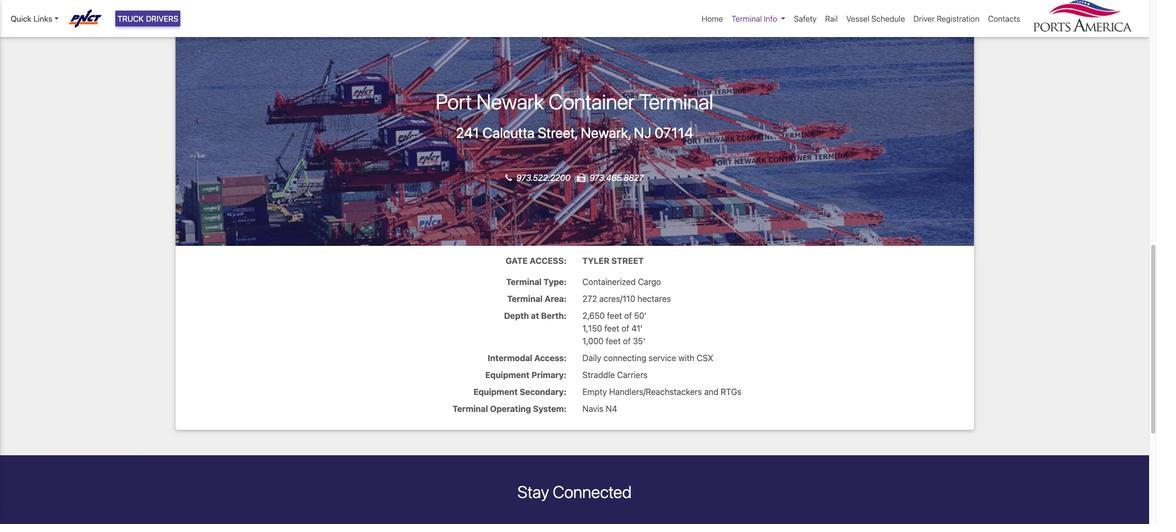 Task type: describe. For each thing, give the bounding box(es) containing it.
272 acres/110 hectares
[[583, 294, 671, 303]]

drivers
[[146, 14, 178, 23]]

contacts link
[[984, 8, 1025, 29]]

50'
[[634, 311, 647, 320]]

depth at berth:
[[504, 311, 567, 320]]

schedule
[[872, 14, 905, 23]]

terminal area:
[[507, 294, 567, 303]]

truck drivers
[[117, 14, 178, 23]]

navis
[[583, 404, 604, 414]]

terminal for operating
[[453, 404, 488, 414]]

vessel schedule link
[[842, 8, 909, 29]]

272
[[583, 294, 597, 303]]

terminal type:
[[506, 277, 567, 287]]

stay
[[518, 482, 549, 502]]

carriers
[[617, 370, 648, 380]]

area:
[[545, 294, 567, 303]]

cargo
[[638, 277, 661, 287]]

driver registration
[[914, 14, 980, 23]]

contacts
[[988, 14, 1021, 23]]

241
[[456, 124, 479, 141]]

home
[[702, 14, 723, 23]]

241 calcutta street,                         newark, nj 07114
[[456, 124, 693, 141]]

acres/110
[[599, 294, 635, 303]]

quick links
[[11, 14, 52, 23]]

07114
[[655, 124, 693, 141]]

driver registration link
[[909, 8, 984, 29]]

info
[[764, 14, 777, 23]]

gate
[[506, 256, 528, 265]]

0 vertical spatial feet
[[607, 311, 622, 320]]

operating
[[490, 404, 531, 414]]

equipment for equipment secondary:
[[474, 387, 518, 397]]

2 vertical spatial feet
[[606, 336, 621, 346]]

rail
[[825, 14, 838, 23]]

terminal up the 07114
[[639, 89, 714, 114]]

2,650 feet of 50' 1,150 feet of 41' 1,000 feet of 35'
[[583, 311, 647, 346]]

973.465.8827
[[590, 173, 644, 182]]

container
[[549, 89, 635, 114]]

containerized
[[583, 277, 636, 287]]

quick
[[11, 14, 31, 23]]

connecting
[[604, 353, 647, 363]]

41'
[[632, 324, 643, 333]]

depth
[[504, 311, 529, 320]]

gate access:
[[506, 256, 567, 265]]

1 vertical spatial feet
[[605, 324, 619, 333]]

berth:
[[541, 311, 567, 320]]

links
[[34, 14, 52, 23]]

truck drivers link
[[115, 11, 181, 27]]

2,650
[[583, 311, 605, 320]]

with
[[679, 353, 695, 363]]

quick links link
[[11, 13, 59, 25]]

equipment secondary:
[[474, 387, 567, 397]]

nj
[[634, 124, 652, 141]]

equipment for equipment primary:
[[485, 370, 530, 380]]

street
[[612, 256, 644, 265]]

equipment primary:
[[485, 370, 567, 380]]

tyler street
[[583, 256, 644, 265]]

vessel
[[846, 14, 870, 23]]

at
[[531, 311, 539, 320]]

stay connected
[[518, 482, 632, 502]]

n4
[[606, 404, 617, 414]]

navis n4
[[583, 404, 617, 414]]

daily connecting service with csx
[[583, 353, 714, 363]]

0 vertical spatial of
[[624, 311, 632, 320]]

truck
[[117, 14, 144, 23]]



Task type: vqa. For each thing, say whether or not it's contained in the screenshot.
second 40' from the bottom of the page
no



Task type: locate. For each thing, give the bounding box(es) containing it.
feet right 1,000
[[606, 336, 621, 346]]

csx
[[697, 353, 714, 363]]

port
[[436, 89, 472, 114]]

system:
[[533, 404, 567, 414]]

of
[[624, 311, 632, 320], [622, 324, 629, 333], [623, 336, 631, 346]]

home link
[[698, 8, 728, 29]]

driver
[[914, 14, 935, 23]]

daily
[[583, 353, 601, 363]]

of left 35'
[[623, 336, 631, 346]]

of left 50'
[[624, 311, 632, 320]]

calcutta
[[483, 124, 535, 141]]

intermodal access:
[[488, 353, 567, 363]]

terminal info
[[732, 14, 777, 23]]

tyler
[[583, 256, 610, 265]]

empty
[[583, 387, 607, 397]]

access:
[[530, 256, 567, 265], [535, 353, 567, 363]]

hectares
[[638, 294, 671, 303]]

973.522.2200
[[516, 173, 573, 182]]

and
[[704, 387, 719, 397]]

connected
[[553, 482, 632, 502]]

newark,
[[581, 124, 631, 141]]

1,150
[[583, 324, 602, 333]]

containerized cargo
[[583, 277, 661, 287]]

port newark container terminal
[[436, 89, 714, 114]]

1 vertical spatial equipment
[[474, 387, 518, 397]]

terminal for type:
[[506, 277, 542, 287]]

vessel schedule
[[846, 14, 905, 23]]

feet right 1,150
[[605, 324, 619, 333]]

0 vertical spatial access:
[[530, 256, 567, 265]]

terminal up the terminal area:
[[506, 277, 542, 287]]

terminal left info
[[732, 14, 762, 23]]

1 vertical spatial access:
[[535, 353, 567, 363]]

terminal info link
[[728, 8, 790, 29]]

terminal for info
[[732, 14, 762, 23]]

terminal for area:
[[507, 294, 543, 303]]

straddle
[[583, 370, 615, 380]]

0 vertical spatial equipment
[[485, 370, 530, 380]]

rtgs
[[721, 387, 742, 397]]

terminal left operating in the bottom of the page
[[453, 404, 488, 414]]

access: for intermodal access:
[[535, 353, 567, 363]]

primary:
[[532, 370, 567, 380]]

equipment
[[485, 370, 530, 380], [474, 387, 518, 397]]

rail link
[[821, 8, 842, 29]]

terminal up depth
[[507, 294, 543, 303]]

35'
[[633, 336, 646, 346]]

1 vertical spatial of
[[622, 324, 629, 333]]

feet down acres/110
[[607, 311, 622, 320]]

1,000
[[583, 336, 604, 346]]

access: up type:
[[530, 256, 567, 265]]

type:
[[544, 277, 567, 287]]

terminal operating system:
[[453, 404, 567, 414]]

handlers/reachstackers
[[609, 387, 702, 397]]

feet
[[607, 311, 622, 320], [605, 324, 619, 333], [606, 336, 621, 346]]

safety link
[[790, 8, 821, 29]]

straddle carriers
[[583, 370, 648, 380]]

of left 41'
[[622, 324, 629, 333]]

registration
[[937, 14, 980, 23]]

2 vertical spatial of
[[623, 336, 631, 346]]

safety
[[794, 14, 817, 23]]

street,
[[538, 124, 578, 141]]

terminal
[[732, 14, 762, 23], [639, 89, 714, 114], [506, 277, 542, 287], [507, 294, 543, 303], [453, 404, 488, 414]]

secondary:
[[520, 387, 567, 397]]

intermodal
[[488, 353, 532, 363]]

access: up primary:
[[535, 353, 567, 363]]

equipment down intermodal
[[485, 370, 530, 380]]

equipment up the terminal operating system:
[[474, 387, 518, 397]]

newark
[[477, 89, 544, 114]]

service
[[649, 353, 676, 363]]

empty handlers/reachstackers and rtgs
[[583, 387, 742, 397]]

access: for gate access:
[[530, 256, 567, 265]]



